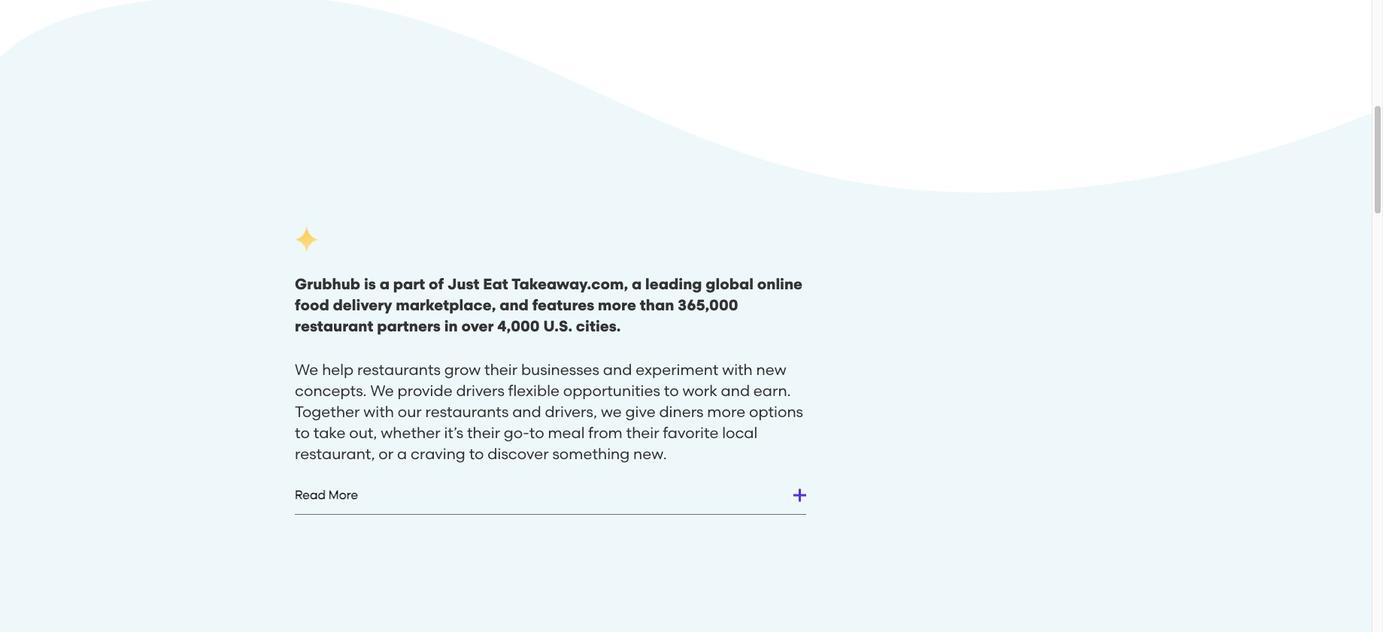 Task type: describe. For each thing, give the bounding box(es) containing it.
give
[[626, 403, 656, 421]]

read more
[[295, 488, 358, 503]]

read
[[295, 488, 326, 503]]

flexible
[[508, 382, 560, 400]]

craving
[[411, 445, 466, 463]]

a inside we help restaurants grow their businesses and experiment with new concepts. we provide drivers flexible opportunities to work and earn. together with our restaurants and drivers, we give diners more options to take out, whether it's their go-to meal from their favorite local restaurant, or a craving to discover something new.
[[397, 445, 407, 463]]

eat
[[483, 275, 508, 293]]

businesses
[[521, 361, 600, 379]]

more inside grubhub is a part of just eat takeaway.com, a leading global online food delivery marketplace, and features more than 365,000 restaurant partners in over 4,000 u.s. cities.
[[598, 296, 636, 314]]

new
[[756, 361, 787, 379]]

or
[[379, 445, 394, 463]]

0 vertical spatial restaurants
[[357, 361, 441, 379]]

concepts.
[[295, 382, 367, 400]]

whether
[[381, 424, 441, 442]]

features
[[532, 296, 595, 314]]

their right the it's
[[467, 424, 500, 442]]

than
[[640, 296, 674, 314]]

to right craving
[[469, 445, 484, 463]]

takeaway.com,
[[512, 275, 628, 293]]

favorite
[[663, 424, 719, 442]]

diners
[[659, 403, 704, 421]]

together
[[295, 403, 360, 421]]

discover
[[488, 445, 549, 463]]

we help restaurants grow their businesses and experiment with new concepts. we provide drivers flexible opportunities to work and earn. together with our restaurants and drivers, we give diners more options to take out, whether it's their go-to meal from their favorite local restaurant, or a craving to discover something new.
[[295, 361, 803, 463]]

leading
[[645, 275, 702, 293]]

to up the discover
[[529, 424, 544, 442]]

their down give
[[626, 424, 659, 442]]

in
[[444, 317, 458, 336]]

0 horizontal spatial we
[[295, 361, 318, 379]]

more inside we help restaurants grow their businesses and experiment with new concepts. we provide drivers flexible opportunities to work and earn. together with our restaurants and drivers, we give diners more options to take out, whether it's their go-to meal from their favorite local restaurant, or a craving to discover something new.
[[707, 403, 746, 421]]

something
[[552, 445, 630, 463]]

over
[[461, 317, 494, 336]]

delivery
[[333, 296, 392, 314]]

opportunities
[[563, 382, 660, 400]]

provide
[[398, 382, 453, 400]]

read more link
[[295, 487, 806, 503]]

new.
[[633, 445, 667, 463]]

to left take at the bottom left
[[295, 424, 310, 442]]



Task type: vqa. For each thing, say whether or not it's contained in the screenshot.
DAILY
no



Task type: locate. For each thing, give the bounding box(es) containing it.
0 vertical spatial more
[[598, 296, 636, 314]]

experiment
[[636, 361, 719, 379]]

cities.
[[576, 317, 621, 336]]

go-
[[504, 424, 529, 442]]

a
[[380, 275, 390, 293], [632, 275, 642, 293], [397, 445, 407, 463]]

and up opportunities
[[603, 361, 632, 379]]

it's
[[444, 424, 464, 442]]

we left help
[[295, 361, 318, 379]]

of
[[429, 275, 444, 293]]

drivers,
[[545, 403, 597, 421]]

more up cities.
[[598, 296, 636, 314]]

and inside grubhub is a part of just eat takeaway.com, a leading global online food delivery marketplace, and features more than 365,000 restaurant partners in over 4,000 u.s. cities.
[[500, 296, 529, 314]]

our
[[398, 403, 422, 421]]

earn.
[[754, 382, 791, 400]]

their up drivers
[[485, 361, 518, 379]]

more
[[329, 488, 358, 503]]

a up "than"
[[632, 275, 642, 293]]

options
[[749, 403, 803, 421]]

we
[[295, 361, 318, 379], [370, 382, 394, 400]]

partners
[[377, 317, 441, 336]]

with left new
[[722, 361, 753, 379]]

a right or
[[397, 445, 407, 463]]

and right the work
[[721, 382, 750, 400]]

out,
[[349, 424, 377, 442]]

0 horizontal spatial a
[[380, 275, 390, 293]]

restaurants
[[357, 361, 441, 379], [425, 403, 509, 421]]

and up 4,000
[[500, 296, 529, 314]]

we
[[601, 403, 622, 421]]

restaurants up the it's
[[425, 403, 509, 421]]

more up local
[[707, 403, 746, 421]]

1 vertical spatial more
[[707, 403, 746, 421]]

wrp image
[[793, 494, 806, 496]]

2 horizontal spatial a
[[632, 275, 642, 293]]

more
[[598, 296, 636, 314], [707, 403, 746, 421]]

to down experiment
[[664, 382, 679, 400]]

help
[[322, 361, 354, 379]]

restaurant
[[295, 317, 373, 336]]

marketplace,
[[396, 296, 496, 314]]

with up out,
[[364, 403, 394, 421]]

365,000
[[678, 296, 738, 314]]

0 vertical spatial we
[[295, 361, 318, 379]]

0 horizontal spatial with
[[364, 403, 394, 421]]

global
[[706, 275, 754, 293]]

online
[[757, 275, 803, 293]]

a right is at the top of page
[[380, 275, 390, 293]]

meal
[[548, 424, 585, 442]]

from
[[589, 424, 623, 442]]

grubhub is a part of just eat takeaway.com, a leading global online food delivery marketplace, and features more than 365,000 restaurant partners in over 4,000 u.s. cities.
[[295, 275, 803, 336]]

we left "provide"
[[370, 382, 394, 400]]

and
[[500, 296, 529, 314], [603, 361, 632, 379], [721, 382, 750, 400], [512, 403, 541, 421]]

1 horizontal spatial with
[[722, 361, 753, 379]]

1 horizontal spatial we
[[370, 382, 394, 400]]

work
[[683, 382, 717, 400]]

restaurants up "provide"
[[357, 361, 441, 379]]

just
[[447, 275, 480, 293]]

0 vertical spatial with
[[722, 361, 753, 379]]

restaurant,
[[295, 445, 375, 463]]

1 vertical spatial with
[[364, 403, 394, 421]]

4,000
[[498, 317, 540, 336]]

1 horizontal spatial more
[[707, 403, 746, 421]]

0 horizontal spatial more
[[598, 296, 636, 314]]

1 vertical spatial restaurants
[[425, 403, 509, 421]]

food
[[295, 296, 329, 314]]

with
[[722, 361, 753, 379], [364, 403, 394, 421]]

part
[[393, 275, 425, 293]]

to
[[664, 382, 679, 400], [295, 424, 310, 442], [529, 424, 544, 442], [469, 445, 484, 463]]

1 vertical spatial we
[[370, 382, 394, 400]]

is
[[364, 275, 376, 293]]

1 horizontal spatial a
[[397, 445, 407, 463]]

and down flexible
[[512, 403, 541, 421]]

drivers
[[456, 382, 505, 400]]

grow
[[444, 361, 481, 379]]

take
[[313, 424, 346, 442]]

u.s.
[[543, 317, 573, 336]]

grubhub
[[295, 275, 360, 293]]

local
[[722, 424, 758, 442]]

their
[[485, 361, 518, 379], [467, 424, 500, 442], [626, 424, 659, 442]]



